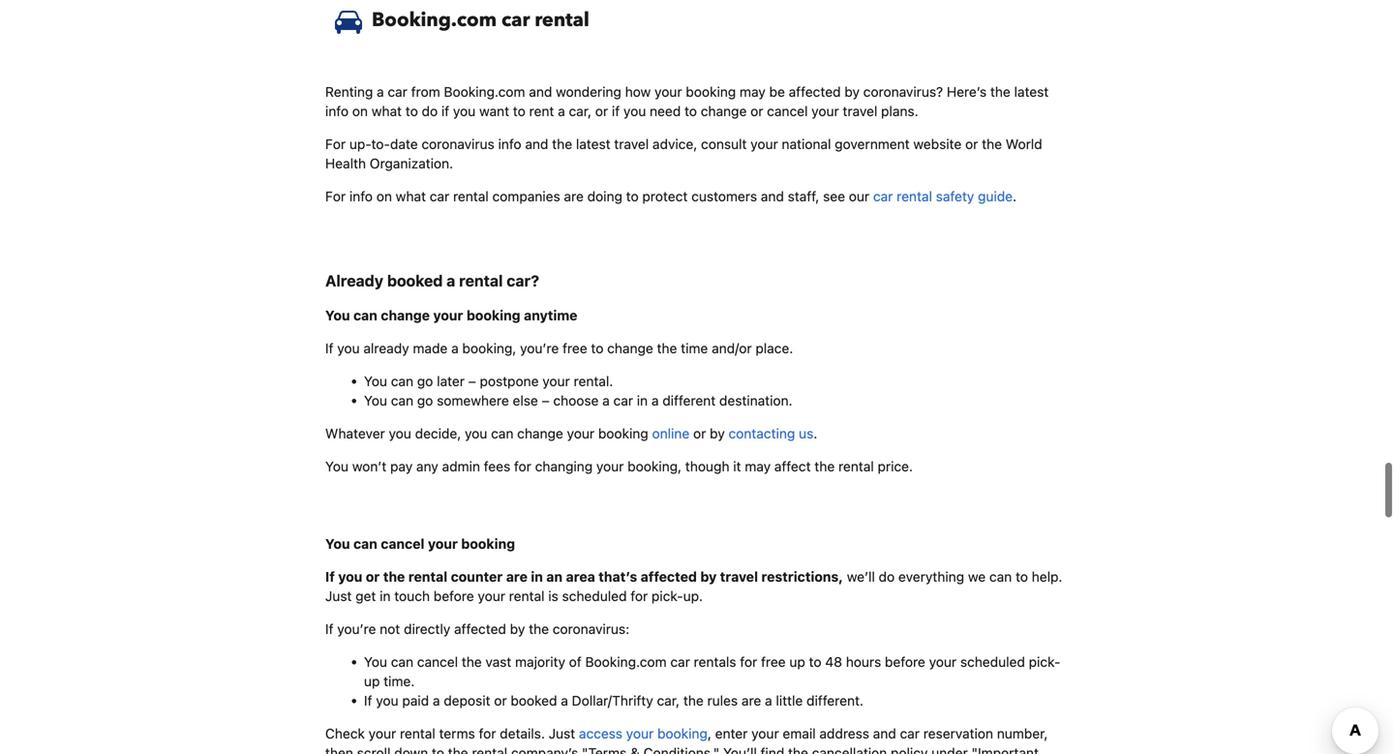 Task type: vqa. For each thing, say whether or not it's contained in the screenshot.
map on the right top of the page
no



Task type: describe. For each thing, give the bounding box(es) containing it.
if for if you're not directly affected by the coronavirus:
[[325, 621, 334, 637]]

affected inside renting a car from booking.com and wondering how your booking may be affected by coronavirus? here's the latest info on what to do if you want to rent a car, or if you need to change or cancel your travel plans.
[[789, 84, 841, 100]]

down
[[394, 745, 428, 754]]

to inside we'll do everything we can to help. just get in touch before your rental is scheduled for pick-up.
[[1016, 569, 1028, 585]]

that's
[[599, 569, 637, 585]]

organization.
[[370, 155, 453, 171]]

rental up the wondering
[[535, 7, 589, 33]]

your up counter on the bottom left of page
[[428, 536, 458, 552]]

car, inside renting a car from booking.com and wondering how your booking may be affected by coronavirus? here's the latest info on what to do if you want to rent a car, or if you need to change or cancel your travel plans.
[[569, 103, 592, 119]]

the down email
[[788, 745, 808, 754]]

world
[[1006, 136, 1042, 152]]

or up for up-to-date coronavirus info and the latest travel advice, consult your national government website or the world health organization.
[[750, 103, 763, 119]]

your right "changing"
[[596, 458, 624, 474]]

to inside , enter your email address and car reservation number, then scroll down to the rental company's "terms & conditions." you'll find the cancellation policy under "importan
[[432, 745, 444, 754]]

pick- inside you can cancel the vast majority of booking.com car rentals for free up to 48 hours before your scheduled pick- up time. if you paid a deposit or booked a dollar/thrifty car, the rules are a little different.
[[1029, 654, 1060, 670]]

the left world
[[982, 136, 1002, 152]]

for right terms
[[479, 726, 496, 742]]

you won't pay any admin fees for changing your booking, though it may affect the rental price.
[[325, 458, 913, 474]]

1 horizontal spatial .
[[1013, 188, 1017, 204]]

your up & on the bottom left of the page
[[626, 726, 654, 742]]

address
[[819, 726, 869, 742]]

1 go from the top
[[417, 373, 433, 389]]

a right renting
[[377, 84, 384, 100]]

you can change your booking anytime
[[325, 307, 577, 323]]

health
[[325, 155, 366, 171]]

cancel inside renting a car from booking.com and wondering how your booking may be affected by coronavirus? here's the latest info on what to do if you want to rent a car, or if you need to change or cancel your travel plans.
[[767, 103, 808, 119]]

by up up.
[[700, 569, 717, 585]]

guide
[[978, 188, 1013, 204]]

everything
[[898, 569, 964, 585]]

hours
[[846, 654, 881, 670]]

in inside we'll do everything we can to help. just get in touch before your rental is scheduled for pick-up.
[[380, 588, 391, 604]]

for info on what car rental companies are doing to protect customers and staff, see our car rental safety guide .
[[325, 188, 1017, 204]]

car?
[[507, 272, 539, 290]]

to right need
[[685, 103, 697, 119]]

whatever you decide, you can change your booking online or by contacting us .
[[325, 425, 817, 441]]

car down organization.
[[430, 188, 449, 204]]

car inside you can go later – postpone your rental. you can go somewhere else – choose a car in a different destination.
[[613, 393, 633, 409]]

or down the wondering
[[595, 103, 608, 119]]

coronavirus
[[422, 136, 495, 152]]

you can cancel your booking
[[325, 536, 515, 552]]

your inside , enter your email address and car reservation number, then scroll down to the rental company's "terms & conditions." you'll find the cancellation policy under "importan
[[751, 726, 779, 742]]

booking.com inside renting a car from booking.com and wondering how your booking may be affected by coronavirus? here's the latest info on what to do if you want to rent a car, or if you need to change or cancel your travel plans.
[[444, 84, 525, 100]]

0 horizontal spatial –
[[468, 373, 476, 389]]

you for you won't pay any admin fees for changing your booking, though it may affect the rental price.
[[325, 458, 349, 474]]

scheduled inside you can cancel the vast majority of booking.com car rentals for free up to 48 hours before your scheduled pick- up time. if you paid a deposit or booked a dollar/thrifty car, the rules are a little different.
[[960, 654, 1025, 670]]

the left time
[[657, 340, 677, 356]]

your down choose
[[567, 425, 595, 441]]

your inside you can cancel the vast majority of booking.com car rentals for free up to 48 hours before your scheduled pick- up time. if you paid a deposit or booked a dollar/thrifty car, the rules are a little different.
[[929, 654, 957, 670]]

to-
[[371, 136, 390, 152]]

to down 'from'
[[406, 103, 418, 119]]

change inside renting a car from booking.com and wondering how your booking may be affected by coronavirus? here's the latest info on what to do if you want to rent a car, or if you need to change or cancel your travel plans.
[[701, 103, 747, 119]]

doing
[[587, 188, 622, 204]]

change up 'rental.' at the left of page
[[607, 340, 653, 356]]

your inside we'll do everything we can to help. just get in touch before your rental is scheduled for pick-up.
[[478, 588, 505, 604]]

your up scroll
[[369, 726, 396, 742]]

time
[[681, 340, 708, 356]]

contacting us link
[[729, 425, 814, 441]]

safety
[[936, 188, 974, 204]]

a right made
[[451, 340, 459, 356]]

price.
[[878, 458, 913, 474]]

do inside we'll do everything we can to help. just get in touch before your rental is scheduled for pick-up.
[[879, 569, 895, 585]]

or up get
[[366, 569, 380, 585]]

online
[[652, 425, 690, 441]]

if you or the rental counter are in an area that's affected by travel restrictions,
[[325, 569, 843, 585]]

you down the 'how'
[[623, 103, 646, 119]]

we
[[968, 569, 986, 585]]

different.
[[807, 693, 864, 709]]

the left rules
[[683, 693, 704, 709]]

destination.
[[719, 393, 793, 409]]

rental left the price.
[[838, 458, 874, 474]]

staff,
[[788, 188, 819, 204]]

affect
[[774, 458, 811, 474]]

a left little
[[765, 693, 772, 709]]

latest inside renting a car from booking.com and wondering how your booking may be affected by coronavirus? here's the latest info on what to do if you want to rent a car, or if you need to change or cancel your travel plans.
[[1014, 84, 1049, 100]]

1 vertical spatial you're
[[337, 621, 376, 637]]

and/or
[[712, 340, 752, 356]]

consult
[[701, 136, 747, 152]]

0 horizontal spatial free
[[563, 340, 587, 356]]

vast
[[486, 654, 511, 670]]

booking inside renting a car from booking.com and wondering how your booking may be affected by coronavirus? here's the latest info on what to do if you want to rent a car, or if you need to change or cancel your travel plans.
[[686, 84, 736, 100]]

change up already
[[381, 307, 430, 323]]

made
[[413, 340, 448, 356]]

in inside you can go later – postpone your rental. you can go somewhere else – choose a car in a different destination.
[[637, 393, 648, 409]]

you up the "pay"
[[389, 425, 411, 441]]

you for you can change your booking anytime
[[325, 307, 350, 323]]

travel inside for up-to-date coronavirus info and the latest travel advice, consult your national government website or the world health organization.
[[614, 136, 649, 152]]

car inside renting a car from booking.com and wondering how your booking may be affected by coronavirus? here's the latest info on what to do if you want to rent a car, or if you need to change or cancel your travel plans.
[[388, 84, 407, 100]]

plans.
[[881, 103, 918, 119]]

rental down coronavirus
[[453, 188, 489, 204]]

the down terms
[[448, 745, 468, 754]]

a right 'rent'
[[558, 103, 565, 119]]

by up vast
[[510, 621, 525, 637]]

time.
[[384, 673, 415, 689]]

1 if from the left
[[441, 103, 449, 119]]

we'll
[[847, 569, 875, 585]]

rental up down
[[400, 726, 435, 742]]

0 horizontal spatial .
[[814, 425, 817, 441]]

is
[[548, 588, 558, 604]]

you down somewhere on the left of the page
[[465, 425, 487, 441]]

0 vertical spatial booked
[[387, 272, 443, 290]]

can inside you can cancel the vast majority of booking.com car rentals for free up to 48 hours before your scheduled pick- up time. if you paid a deposit or booked a dollar/thrifty car, the rules are a little different.
[[391, 654, 413, 670]]

be
[[769, 84, 785, 100]]

decide,
[[415, 425, 461, 441]]

then
[[325, 745, 353, 754]]

and left 'staff,'
[[761, 188, 784, 204]]

paid
[[402, 693, 429, 709]]

the right "affect"
[[815, 458, 835, 474]]

check
[[325, 726, 365, 742]]

for for for info on what car rental companies are doing to protect customers and staff, see our car rental safety guide .
[[325, 188, 346, 204]]

how
[[625, 84, 651, 100]]

renting a car from booking.com and wondering how your booking may be affected by coronavirus? here's the latest info on what to do if you want to rent a car, or if you need to change or cancel your travel plans.
[[325, 84, 1049, 119]]

it
[[733, 458, 741, 474]]

may inside renting a car from booking.com and wondering how your booking may be affected by coronavirus? here's the latest info on what to do if you want to rent a car, or if you need to change or cancel your travel plans.
[[740, 84, 766, 100]]

already booked a rental car?
[[325, 272, 539, 290]]

conditions."
[[643, 745, 720, 754]]

number,
[[997, 726, 1048, 742]]

national
[[782, 136, 831, 152]]

1 vertical spatial may
[[745, 458, 771, 474]]

, enter your email address and car reservation number, then scroll down to the rental company's "terms & conditions." you'll find the cancellation policy under "importan
[[325, 726, 1048, 754]]

government
[[835, 136, 910, 152]]

us
[[799, 425, 814, 441]]

car up 'want'
[[502, 7, 530, 33]]

whatever
[[325, 425, 385, 441]]

changing
[[535, 458, 593, 474]]

booking up you won't pay any admin fees for changing your booking, though it may affect the rental price.
[[598, 425, 648, 441]]

your up national
[[812, 103, 839, 119]]

and inside for up-to-date coronavirus info and the latest travel advice, consult your national government website or the world health organization.
[[525, 136, 548, 152]]

coronavirus:
[[553, 621, 629, 637]]

a down 'rental.' at the left of page
[[602, 393, 610, 409]]

car right the our
[[873, 188, 893, 204]]

online link
[[652, 425, 690, 441]]

deposit
[[444, 693, 490, 709]]

booking up counter on the bottom left of page
[[461, 536, 515, 552]]

change down else
[[517, 425, 563, 441]]

,
[[708, 726, 712, 742]]

if for if you already made a booking, you're free to change the time and/or place.
[[325, 340, 334, 356]]

get
[[356, 588, 376, 604]]

up.
[[683, 588, 703, 604]]

you inside you can cancel the vast majority of booking.com car rentals for free up to 48 hours before your scheduled pick- up time. if you paid a deposit or booked a dollar/thrifty car, the rules are a little different.
[[376, 693, 399, 709]]

if inside you can cancel the vast majority of booking.com car rentals for free up to 48 hours before your scheduled pick- up time. if you paid a deposit or booked a dollar/thrifty car, the rules are a little different.
[[364, 693, 372, 709]]

an
[[546, 569, 563, 585]]

advice,
[[653, 136, 697, 152]]

reservation
[[923, 726, 993, 742]]

the up majority
[[529, 621, 549, 637]]

booking down car?
[[467, 307, 520, 323]]

rent
[[529, 103, 554, 119]]

can inside we'll do everything we can to help. just get in touch before your rental is scheduled for pick-up.
[[989, 569, 1012, 585]]

you left 'want'
[[453, 103, 476, 119]]

you for you can go later – postpone your rental. you can go somewhere else – choose a car in a different destination.
[[364, 373, 387, 389]]

for inside you can cancel the vast majority of booking.com car rentals for free up to 48 hours before your scheduled pick- up time. if you paid a deposit or booked a dollar/thrifty car, the rules are a little different.
[[740, 654, 757, 670]]

cancellation
[[812, 745, 887, 754]]

you for you can cancel your booking
[[325, 536, 350, 552]]

1 vertical spatial what
[[396, 188, 426, 204]]

1 horizontal spatial booking,
[[628, 458, 682, 474]]

we'll do everything we can to help. just get in touch before your rental is scheduled for pick-up.
[[325, 569, 1062, 604]]

to up 'rental.' at the left of page
[[591, 340, 604, 356]]

2 if from the left
[[612, 103, 620, 119]]

majority
[[515, 654, 565, 670]]

rental.
[[574, 373, 613, 389]]

for for for up-to-date coronavirus info and the latest travel advice, consult your national government website or the world health organization.
[[325, 136, 346, 152]]

rental up touch
[[408, 569, 447, 585]]

your up made
[[433, 307, 463, 323]]

under
[[932, 745, 968, 754]]



Task type: locate. For each thing, give the bounding box(es) containing it.
company's
[[511, 745, 578, 754]]

the left vast
[[462, 654, 482, 670]]

and inside , enter your email address and car reservation number, then scroll down to the rental company's "terms & conditions." you'll find the cancellation policy under "importan
[[873, 726, 896, 742]]

up left 48
[[789, 654, 805, 670]]

rental left car?
[[459, 272, 503, 290]]

0 vertical spatial may
[[740, 84, 766, 100]]

already
[[325, 272, 383, 290]]

to left 'rent'
[[513, 103, 526, 119]]

0 horizontal spatial scheduled
[[562, 588, 627, 604]]

1 horizontal spatial pick-
[[1029, 654, 1060, 670]]

the up touch
[[383, 569, 405, 585]]

you'll
[[723, 745, 757, 754]]

if left already
[[325, 340, 334, 356]]

1 vertical spatial –
[[542, 393, 550, 409]]

and up 'rent'
[[529, 84, 552, 100]]

1 horizontal spatial in
[[531, 569, 543, 585]]

though
[[685, 458, 730, 474]]

a
[[377, 84, 384, 100], [558, 103, 565, 119], [447, 272, 455, 290], [451, 340, 459, 356], [602, 393, 610, 409], [652, 393, 659, 409], [433, 693, 440, 709], [561, 693, 568, 709], [765, 693, 772, 709]]

cancel inside you can cancel the vast majority of booking.com car rentals for free up to 48 hours before your scheduled pick- up time. if you paid a deposit or booked a dollar/thrifty car, the rules are a little different.
[[417, 654, 458, 670]]

booked inside you can cancel the vast majority of booking.com car rentals for free up to 48 hours before your scheduled pick- up time. if you paid a deposit or booked a dollar/thrifty car, the rules are a little different.
[[511, 693, 557, 709]]

what
[[372, 103, 402, 119], [396, 188, 426, 204]]

you for you can cancel the vast majority of booking.com car rentals for free up to 48 hours before your scheduled pick- up time. if you paid a deposit or booked a dollar/thrifty car, the rules are a little different.
[[364, 654, 387, 670]]

2 vertical spatial in
[[380, 588, 391, 604]]

1 horizontal spatial scheduled
[[960, 654, 1025, 670]]

scheduled down if you or the rental counter are in an area that's affected by travel restrictions,
[[562, 588, 627, 604]]

are inside you can cancel the vast majority of booking.com car rentals for free up to 48 hours before your scheduled pick- up time. if you paid a deposit or booked a dollar/thrifty car, the rules are a little different.
[[742, 693, 761, 709]]

2 for from the top
[[325, 188, 346, 204]]

for inside we'll do everything we can to help. just get in touch before your rental is scheduled for pick-up.
[[631, 588, 648, 604]]

rental left is at the bottom
[[509, 588, 545, 604]]

up
[[789, 654, 805, 670], [364, 673, 380, 689]]

cancel down be
[[767, 103, 808, 119]]

0 horizontal spatial booked
[[387, 272, 443, 290]]

are right rules
[[742, 693, 761, 709]]

in left an
[[531, 569, 543, 585]]

info down renting
[[325, 103, 349, 119]]

before inside we'll do everything we can to help. just get in touch before your rental is scheduled for pick-up.
[[434, 588, 474, 604]]

you can go later – postpone your rental. you can go somewhere else – choose a car in a different destination.
[[364, 373, 793, 409]]

0 vertical spatial just
[[325, 588, 352, 604]]

see
[[823, 188, 845, 204]]

rental inside we'll do everything we can to help. just get in touch before your rental is scheduled for pick-up.
[[509, 588, 545, 604]]

car inside you can cancel the vast majority of booking.com car rentals for free up to 48 hours before your scheduled pick- up time. if you paid a deposit or booked a dollar/thrifty car, the rules are a little different.
[[670, 654, 690, 670]]

0 vertical spatial booking,
[[462, 340, 516, 356]]

email
[[783, 726, 816, 742]]

what inside renting a car from booking.com and wondering how your booking may be affected by coronavirus? here's the latest info on what to do if you want to rent a car, or if you need to change or cancel your travel plans.
[[372, 103, 402, 119]]

your inside you can go later – postpone your rental. you can go somewhere else – choose a car in a different destination.
[[542, 373, 570, 389]]

go
[[417, 373, 433, 389], [417, 393, 433, 409]]

if you're not directly affected by the coronavirus:
[[325, 621, 629, 637]]

info inside for up-to-date coronavirus info and the latest travel advice, consult your national government website or the world health organization.
[[498, 136, 521, 152]]

choose
[[553, 393, 599, 409]]

booking.com up dollar/thrifty
[[585, 654, 667, 670]]

cancel for you can cancel the vast majority of booking.com car rentals for free up to 48 hours before your scheduled pick- up time. if you paid a deposit or booked a dollar/thrifty car, the rules are a little different.
[[417, 654, 458, 670]]

0 vertical spatial before
[[434, 588, 474, 604]]

0 horizontal spatial pick-
[[652, 588, 683, 604]]

0 horizontal spatial up
[[364, 673, 380, 689]]

you down "time."
[[376, 693, 399, 709]]

you left already
[[337, 340, 360, 356]]

by up though at the bottom of the page
[[710, 425, 725, 441]]

your inside for up-to-date coronavirus info and the latest travel advice, consult your national government website or the world health organization.
[[751, 136, 778, 152]]

booked up details.
[[511, 693, 557, 709]]

1 vertical spatial affected
[[641, 569, 697, 585]]

1 horizontal spatial you're
[[520, 340, 559, 356]]

policy
[[891, 745, 928, 754]]

2 go from the top
[[417, 393, 433, 409]]

the down 'rent'
[[552, 136, 572, 152]]

pay
[[390, 458, 413, 474]]

later
[[437, 373, 465, 389]]

0 horizontal spatial just
[[325, 588, 352, 604]]

customers
[[691, 188, 757, 204]]

0 horizontal spatial in
[[380, 588, 391, 604]]

travel up 'government'
[[843, 103, 877, 119]]

2 vertical spatial cancel
[[417, 654, 458, 670]]

already
[[363, 340, 409, 356]]

car left rentals
[[670, 654, 690, 670]]

or right website
[[965, 136, 978, 152]]

you up get
[[338, 569, 362, 585]]

48
[[825, 654, 842, 670]]

scheduled
[[562, 588, 627, 604], [960, 654, 1025, 670]]

on
[[352, 103, 368, 119], [376, 188, 392, 204]]

for down that's
[[631, 588, 648, 604]]

0 vertical spatial booking.com
[[372, 7, 497, 33]]

access
[[579, 726, 622, 742]]

to down terms
[[432, 745, 444, 754]]

1 vertical spatial latest
[[576, 136, 611, 152]]

0 vertical spatial for
[[325, 136, 346, 152]]

if up coronavirus
[[441, 103, 449, 119]]

booking, up postpone
[[462, 340, 516, 356]]

1 vertical spatial scheduled
[[960, 654, 1025, 670]]

car rental safety guide link
[[873, 188, 1013, 204]]

0 vertical spatial latest
[[1014, 84, 1049, 100]]

on inside renting a car from booking.com and wondering how your booking may be affected by coronavirus? here's the latest info on what to do if you want to rent a car, or if you need to change or cancel your travel plans.
[[352, 103, 368, 119]]

&
[[630, 745, 640, 754]]

1 horizontal spatial just
[[549, 726, 575, 742]]

2 vertical spatial travel
[[720, 569, 758, 585]]

just inside we'll do everything we can to help. just get in touch before your rental is scheduled for pick-up.
[[325, 588, 352, 604]]

for right fees
[[514, 458, 531, 474]]

of
[[569, 654, 582, 670]]

your up reservation
[[929, 654, 957, 670]]

2 horizontal spatial travel
[[843, 103, 877, 119]]

0 vertical spatial are
[[564, 188, 584, 204]]

2 horizontal spatial in
[[637, 393, 648, 409]]

or inside you can cancel the vast majority of booking.com car rentals for free up to 48 hours before your scheduled pick- up time. if you paid a deposit or booked a dollar/thrifty car, the rules are a little different.
[[494, 693, 507, 709]]

may right it
[[745, 458, 771, 474]]

details.
[[500, 726, 545, 742]]

enter
[[715, 726, 748, 742]]

0 vertical spatial .
[[1013, 188, 1017, 204]]

car left 'from'
[[388, 84, 407, 100]]

– right else
[[542, 393, 550, 409]]

what up to-
[[372, 103, 402, 119]]

your up find
[[751, 726, 779, 742]]

booking up conditions."
[[657, 726, 708, 742]]

a up you can change your booking anytime
[[447, 272, 455, 290]]

1 vertical spatial do
[[879, 569, 895, 585]]

your up choose
[[542, 373, 570, 389]]

rules
[[707, 693, 738, 709]]

and inside renting a car from booking.com and wondering how your booking may be affected by coronavirus? here's the latest info on what to do if you want to rent a car, or if you need to change or cancel your travel plans.
[[529, 84, 552, 100]]

0 horizontal spatial affected
[[454, 621, 506, 637]]

are left an
[[506, 569, 528, 585]]

free
[[563, 340, 587, 356], [761, 654, 786, 670]]

contacting
[[729, 425, 795, 441]]

else
[[513, 393, 538, 409]]

0 vertical spatial car,
[[569, 103, 592, 119]]

affected up vast
[[454, 621, 506, 637]]

to right doing
[[626, 188, 639, 204]]

0 horizontal spatial before
[[434, 588, 474, 604]]

0 horizontal spatial car,
[[569, 103, 592, 119]]

1 horizontal spatial before
[[885, 654, 925, 670]]

in left different on the bottom of page
[[637, 393, 648, 409]]

1 horizontal spatial on
[[376, 188, 392, 204]]

0 vertical spatial on
[[352, 103, 368, 119]]

date
[[390, 136, 418, 152]]

0 horizontal spatial are
[[506, 569, 528, 585]]

travel left restrictions,
[[720, 569, 758, 585]]

1 vertical spatial .
[[814, 425, 817, 441]]

pick-
[[652, 588, 683, 604], [1029, 654, 1060, 670]]

coronavirus?
[[863, 84, 943, 100]]

here's
[[947, 84, 987, 100]]

if down you can cancel your booking
[[325, 569, 335, 585]]

the inside renting a car from booking.com and wondering how your booking may be affected by coronavirus? here's the latest info on what to do if you want to rent a car, or if you need to change or cancel your travel plans.
[[990, 84, 1011, 100]]

website
[[913, 136, 962, 152]]

if for if you or the rental counter are in an area that's affected by travel restrictions,
[[325, 569, 335, 585]]

you inside you can cancel the vast majority of booking.com car rentals for free up to 48 hours before your scheduled pick- up time. if you paid a deposit or booked a dollar/thrifty car, the rules are a little different.
[[364, 654, 387, 670]]

by inside renting a car from booking.com and wondering how your booking may be affected by coronavirus? here's the latest info on what to do if you want to rent a car, or if you need to change or cancel your travel plans.
[[845, 84, 860, 100]]

travel inside renting a car from booking.com and wondering how your booking may be affected by coronavirus? here's the latest info on what to do if you want to rent a car, or if you need to change or cancel your travel plans.
[[843, 103, 877, 119]]

car, inside you can cancel the vast majority of booking.com car rentals for free up to 48 hours before your scheduled pick- up time. if you paid a deposit or booked a dollar/thrifty car, the rules are a little different.
[[657, 693, 680, 709]]

on down organization.
[[376, 188, 392, 204]]

car, down the wondering
[[569, 103, 592, 119]]

1 horizontal spatial latest
[[1014, 84, 1049, 100]]

your up need
[[655, 84, 682, 100]]

1 horizontal spatial up
[[789, 654, 805, 670]]

terms
[[439, 726, 475, 742]]

do right we'll
[[879, 569, 895, 585]]

free inside you can cancel the vast majority of booking.com car rentals for free up to 48 hours before your scheduled pick- up time. if you paid a deposit or booked a dollar/thrifty car, the rules are a little different.
[[761, 654, 786, 670]]

place.
[[756, 340, 793, 356]]

a down majority
[[561, 693, 568, 709]]

you
[[453, 103, 476, 119], [623, 103, 646, 119], [337, 340, 360, 356], [389, 425, 411, 441], [465, 425, 487, 441], [338, 569, 362, 585], [376, 693, 399, 709]]

protect
[[642, 188, 688, 204]]

0 vertical spatial travel
[[843, 103, 877, 119]]

1 horizontal spatial booked
[[511, 693, 557, 709]]

just
[[325, 588, 352, 604], [549, 726, 575, 742]]

1 horizontal spatial travel
[[720, 569, 758, 585]]

rental inside , enter your email address and car reservation number, then scroll down to the rental company's "terms & conditions." you'll find the cancellation policy under "importan
[[472, 745, 507, 754]]

0 vertical spatial affected
[[789, 84, 841, 100]]

for up the health
[[325, 136, 346, 152]]

0 vertical spatial scheduled
[[562, 588, 627, 604]]

or inside for up-to-date coronavirus info and the latest travel advice, consult your national government website or the world health organization.
[[965, 136, 978, 152]]

for inside for up-to-date coronavirus info and the latest travel advice, consult your national government website or the world health organization.
[[325, 136, 346, 152]]

latest inside for up-to-date coronavirus info and the latest travel advice, consult your national government website or the world health organization.
[[576, 136, 611, 152]]

are left doing
[[564, 188, 584, 204]]

from
[[411, 84, 440, 100]]

wondering
[[556, 84, 621, 100]]

and up policy
[[873, 726, 896, 742]]

cancel for you can cancel your booking
[[381, 536, 424, 552]]

car right choose
[[613, 393, 633, 409]]

to left 48
[[809, 654, 822, 670]]

if you already made a booking, you're free to change the time and/or place.
[[325, 340, 793, 356]]

info down the health
[[349, 188, 373, 204]]

0 horizontal spatial if
[[441, 103, 449, 119]]

info down 'want'
[[498, 136, 521, 152]]

0 horizontal spatial you're
[[337, 621, 376, 637]]

0 horizontal spatial do
[[422, 103, 438, 119]]

1 vertical spatial booking,
[[628, 458, 682, 474]]

1 horizontal spatial are
[[564, 188, 584, 204]]

2 vertical spatial booking.com
[[585, 654, 667, 670]]

. right contacting
[[814, 425, 817, 441]]

2 horizontal spatial affected
[[789, 84, 841, 100]]

0 horizontal spatial booking,
[[462, 340, 516, 356]]

if down the wondering
[[612, 103, 620, 119]]

0 vertical spatial do
[[422, 103, 438, 119]]

before inside you can cancel the vast majority of booking.com car rentals for free up to 48 hours before your scheduled pick- up time. if you paid a deposit or booked a dollar/thrifty car, the rules are a little different.
[[885, 654, 925, 670]]

and down 'rent'
[[525, 136, 548, 152]]

booking.com
[[372, 7, 497, 33], [444, 84, 525, 100], [585, 654, 667, 670]]

scheduled inside we'll do everything we can to help. just get in touch before your rental is scheduled for pick-up.
[[562, 588, 627, 604]]

booked
[[387, 272, 443, 290], [511, 693, 557, 709]]

0 vertical spatial go
[[417, 373, 433, 389]]

restrictions,
[[761, 569, 843, 585]]

you're
[[520, 340, 559, 356], [337, 621, 376, 637]]

1 vertical spatial car,
[[657, 693, 680, 709]]

1 vertical spatial cancel
[[381, 536, 424, 552]]

car, up access your booking link
[[657, 693, 680, 709]]

1 vertical spatial booked
[[511, 693, 557, 709]]

1 vertical spatial for
[[325, 188, 346, 204]]

info inside renting a car from booking.com and wondering how your booking may be affected by coronavirus? here's the latest info on what to do if you want to rent a car, or if you need to change or cancel your travel plans.
[[325, 103, 349, 119]]

1 horizontal spatial affected
[[641, 569, 697, 585]]

you're left not
[[337, 621, 376, 637]]

0 horizontal spatial travel
[[614, 136, 649, 152]]

2 vertical spatial info
[[349, 188, 373, 204]]

anytime
[[524, 307, 577, 323]]

0 vertical spatial in
[[637, 393, 648, 409]]

your down counter on the bottom left of page
[[478, 588, 505, 604]]

2 horizontal spatial are
[[742, 693, 761, 709]]

0 vertical spatial what
[[372, 103, 402, 119]]

fees
[[484, 458, 510, 474]]

or right online link
[[693, 425, 706, 441]]

info
[[325, 103, 349, 119], [498, 136, 521, 152], [349, 188, 373, 204]]

1 for from the top
[[325, 136, 346, 152]]

just up the company's
[[549, 726, 575, 742]]

0 vertical spatial cancel
[[767, 103, 808, 119]]

on down renting
[[352, 103, 368, 119]]

1 vertical spatial up
[[364, 673, 380, 689]]

free up 'rental.' at the left of page
[[563, 340, 587, 356]]

if
[[441, 103, 449, 119], [612, 103, 620, 119]]

0 horizontal spatial on
[[352, 103, 368, 119]]

0 vertical spatial up
[[789, 654, 805, 670]]

go left the later on the left of page
[[417, 373, 433, 389]]

0 vertical spatial info
[[325, 103, 349, 119]]

if
[[325, 340, 334, 356], [325, 569, 335, 585], [325, 621, 334, 637], [364, 693, 372, 709]]

a right paid
[[433, 693, 440, 709]]

1 vertical spatial booking.com
[[444, 84, 525, 100]]

1 horizontal spatial car,
[[657, 693, 680, 709]]

for up-to-date coronavirus info and the latest travel advice, consult your national government website or the world health organization.
[[325, 136, 1042, 171]]

help.
[[1032, 569, 1062, 585]]

– up somewhere on the left of the page
[[468, 373, 476, 389]]

1 vertical spatial info
[[498, 136, 521, 152]]

scroll
[[357, 745, 391, 754]]

"terms
[[582, 745, 627, 754]]

different
[[663, 393, 716, 409]]

booking.com car rental
[[372, 7, 589, 33]]

booking.com inside you can cancel the vast majority of booking.com car rentals for free up to 48 hours before your scheduled pick- up time. if you paid a deposit or booked a dollar/thrifty car, the rules are a little different.
[[585, 654, 667, 670]]

1 horizontal spatial free
[[761, 654, 786, 670]]

somewhere
[[437, 393, 509, 409]]

pick- inside we'll do everything we can to help. just get in touch before your rental is scheduled for pick-up.
[[652, 588, 683, 604]]

cancel down directly
[[417, 654, 458, 670]]

1 horizontal spatial do
[[879, 569, 895, 585]]

you can cancel the vast majority of booking.com car rentals for free up to 48 hours before your scheduled pick- up time. if you paid a deposit or booked a dollar/thrifty car, the rules are a little different.
[[364, 654, 1060, 709]]

booking up consult
[[686, 84, 736, 100]]

1 horizontal spatial if
[[612, 103, 620, 119]]

renting
[[325, 84, 373, 100]]

a left different on the bottom of page
[[652, 393, 659, 409]]

booked up you can change your booking anytime
[[387, 272, 443, 290]]

by
[[845, 84, 860, 100], [710, 425, 725, 441], [700, 569, 717, 585], [510, 621, 525, 637]]

rental down 'check your rental terms for details. just access your booking' on the bottom of the page
[[472, 745, 507, 754]]

rental left safety
[[897, 188, 932, 204]]

rentals
[[694, 654, 736, 670]]

car
[[502, 7, 530, 33], [388, 84, 407, 100], [430, 188, 449, 204], [873, 188, 893, 204], [613, 393, 633, 409], [670, 654, 690, 670], [900, 726, 920, 742]]

before
[[434, 588, 474, 604], [885, 654, 925, 670]]

to left 'help.' at right
[[1016, 569, 1028, 585]]

our
[[849, 188, 870, 204]]

1 vertical spatial are
[[506, 569, 528, 585]]

companies
[[492, 188, 560, 204]]

travel left advice,
[[614, 136, 649, 152]]

for right rentals
[[740, 654, 757, 670]]

2 vertical spatial affected
[[454, 621, 506, 637]]

1 vertical spatial free
[[761, 654, 786, 670]]

car inside , enter your email address and car reservation number, then scroll down to the rental company's "terms & conditions." you'll find the cancellation policy under "importan
[[900, 726, 920, 742]]

1 vertical spatial go
[[417, 393, 433, 409]]

want
[[479, 103, 509, 119]]

0 vertical spatial you're
[[520, 340, 559, 356]]

2 vertical spatial are
[[742, 693, 761, 709]]

1 vertical spatial pick-
[[1029, 654, 1060, 670]]

not
[[380, 621, 400, 637]]

check your rental terms for details. just access your booking
[[325, 726, 708, 742]]

1 vertical spatial before
[[885, 654, 925, 670]]

0 horizontal spatial latest
[[576, 136, 611, 152]]

1 vertical spatial just
[[549, 726, 575, 742]]

may left be
[[740, 84, 766, 100]]

1 horizontal spatial –
[[542, 393, 550, 409]]

0 vertical spatial pick-
[[652, 588, 683, 604]]

before down counter on the bottom left of page
[[434, 588, 474, 604]]

to inside you can cancel the vast majority of booking.com car rentals for free up to 48 hours before your scheduled pick- up time. if you paid a deposit or booked a dollar/thrifty car, the rules are a little different.
[[809, 654, 822, 670]]

booking
[[686, 84, 736, 100], [467, 307, 520, 323], [598, 425, 648, 441], [461, 536, 515, 552], [657, 726, 708, 742]]

you
[[325, 307, 350, 323], [364, 373, 387, 389], [364, 393, 387, 409], [325, 458, 349, 474], [325, 536, 350, 552], [364, 654, 387, 670]]

0 vertical spatial –
[[468, 373, 476, 389]]

1 vertical spatial in
[[531, 569, 543, 585]]

do inside renting a car from booking.com and wondering how your booking may be affected by coronavirus? here's the latest info on what to do if you want to rent a car, or if you need to change or cancel your travel plans.
[[422, 103, 438, 119]]



